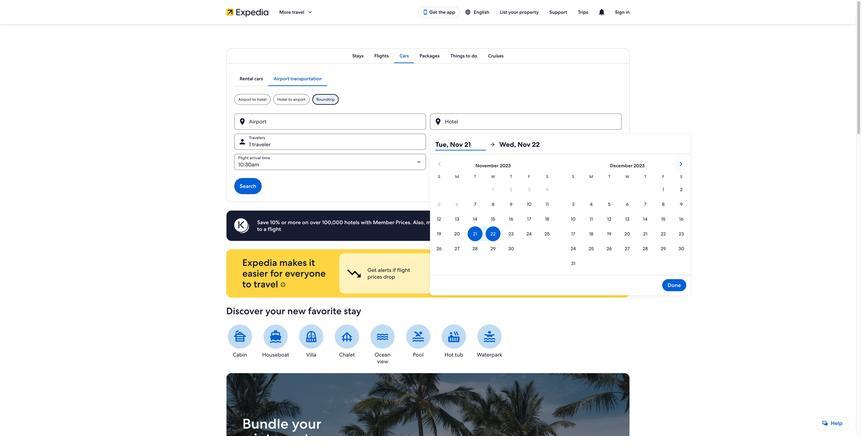 Task type: vqa. For each thing, say whether or not it's contained in the screenshot.
Get
yes



Task type: describe. For each thing, give the bounding box(es) containing it.
members
[[427, 219, 450, 226]]

rental
[[240, 76, 253, 82]]

roundtrip
[[317, 97, 335, 102]]

your for list
[[509, 9, 519, 15]]

tue, nov 21
[[436, 140, 471, 149]]

trailing image
[[307, 9, 313, 15]]

2 s from the left
[[546, 174, 549, 180]]

to inside expedia makes it easier for everyone to travel
[[242, 279, 252, 291]]

to left 10%
[[257, 226, 263, 233]]

trips link
[[573, 6, 594, 18]]

with
[[361, 219, 372, 226]]

wed,
[[500, 140, 516, 149]]

expedia makes it easier for everyone to travel
[[242, 257, 326, 291]]

or
[[281, 219, 287, 226]]

cruises link
[[483, 48, 509, 63]]

more
[[280, 9, 291, 15]]

when
[[490, 219, 504, 226]]

cars link
[[394, 48, 414, 63]]

tub
[[455, 352, 464, 359]]

xsmall image
[[281, 283, 286, 288]]

english
[[474, 9, 490, 15]]

favorite
[[308, 305, 342, 318]]

1 horizontal spatial a
[[527, 219, 530, 226]]

3 out of 3 element
[[533, 254, 626, 294]]

december 2023
[[610, 163, 645, 169]]

done button
[[663, 280, 687, 292]]

leading image
[[423, 9, 428, 15]]

1 s from the left
[[438, 174, 440, 180]]

houseboat
[[262, 352, 289, 359]]

do
[[472, 53, 478, 59]]

cruises
[[488, 53, 504, 59]]

0 horizontal spatial 22
[[478, 141, 483, 148]]

earn
[[562, 267, 572, 274]]

earn airline miles and one key rewards
[[562, 267, 613, 281]]

4 t from the left
[[645, 174, 647, 180]]

airport transportation link
[[268, 71, 327, 86]]

discover
[[226, 305, 263, 318]]

english button
[[460, 6, 495, 18]]

and
[[604, 267, 613, 274]]

houseboat button
[[262, 325, 290, 359]]

ocean view button
[[369, 325, 397, 366]]

0 vertical spatial hotel
[[257, 97, 267, 102]]

m for november 2023
[[455, 174, 459, 180]]

packages
[[420, 53, 440, 59]]

hot tub button
[[440, 325, 468, 359]]

list your property
[[500, 9, 539, 15]]

hotel inside the bundle flight + hotel to save
[[502, 267, 515, 274]]

over
[[310, 219, 321, 226]]

1 out of 3 element
[[339, 254, 432, 294]]

save inside save 10% or more on over 100,000 hotels with member prices. also, members save up to 30% when you add a hotel to a flight
[[451, 219, 462, 226]]

nov inside button
[[450, 140, 463, 149]]

you
[[505, 219, 514, 226]]

in
[[626, 9, 630, 15]]

nov right - on the right top
[[466, 141, 476, 148]]

flights link
[[369, 48, 394, 63]]

airport for airport to hotel
[[238, 97, 252, 102]]

travel inside dropdown button
[[292, 9, 305, 15]]

waterpark button
[[476, 325, 504, 359]]

get for get alerts if flight prices drop
[[368, 267, 377, 274]]

3 s from the left
[[573, 174, 575, 180]]

to down rental cars link
[[252, 97, 256, 102]]

hotel inside save 10% or more on over 100,000 hotels with member prices. also, members save up to 30% when you add a hotel to a flight
[[531, 219, 544, 226]]

bundle flight + hotel to save
[[465, 267, 521, 281]]

w for december
[[626, 174, 630, 180]]

rental cars
[[240, 76, 263, 82]]

cabin
[[233, 352, 247, 359]]

tue, nov 21 button
[[436, 139, 486, 151]]

rental cars link
[[234, 71, 268, 86]]

pool button
[[405, 325, 432, 359]]

list your property link
[[495, 6, 544, 18]]

bundle your winter getawa
[[242, 415, 343, 437]]

cars
[[255, 76, 263, 82]]

hot tub
[[445, 352, 464, 359]]

bundle your winter getawa main content
[[0, 24, 857, 437]]

prices
[[368, 274, 382, 281]]

0 horizontal spatial a
[[264, 226, 267, 233]]

more travel button
[[274, 4, 319, 20]]

if
[[393, 267, 396, 274]]

more travel
[[280, 9, 305, 15]]

member
[[373, 219, 395, 226]]

drop
[[384, 274, 395, 281]]

ocean view
[[375, 352, 391, 366]]

hotel
[[278, 97, 288, 102]]

everyone
[[285, 268, 326, 280]]

hotel to airport
[[278, 97, 306, 102]]

tue,
[[436, 140, 449, 149]]

easier
[[242, 268, 268, 280]]

m for december 2023
[[590, 174, 594, 180]]

expedia
[[242, 257, 277, 269]]

trips
[[578, 9, 589, 15]]

stays
[[353, 53, 364, 59]]

sign in button
[[610, 4, 636, 20]]

nov 21 - nov 22
[[445, 141, 483, 148]]

1 t from the left
[[474, 174, 476, 180]]

view
[[377, 359, 389, 366]]

sign
[[615, 9, 625, 15]]

21 inside button
[[456, 141, 461, 148]]



Task type: locate. For each thing, give the bounding box(es) containing it.
f for november 2023
[[528, 174, 531, 180]]

1 vertical spatial airport
[[238, 97, 252, 102]]

0 horizontal spatial m
[[455, 174, 459, 180]]

1 horizontal spatial f
[[663, 174, 665, 180]]

december
[[610, 163, 633, 169]]

w for november
[[491, 174, 495, 180]]

30%
[[478, 219, 489, 226]]

1 vertical spatial get
[[368, 267, 377, 274]]

flight left +
[[483, 267, 496, 274]]

2 t from the left
[[510, 174, 513, 180]]

flight right if
[[397, 267, 410, 274]]

to left do
[[466, 53, 471, 59]]

w down "december 2023" on the right of page
[[626, 174, 630, 180]]

1 horizontal spatial airport
[[274, 76, 290, 82]]

airport for airport transportation
[[274, 76, 290, 82]]

2 w from the left
[[626, 174, 630, 180]]

a
[[527, 219, 530, 226], [264, 226, 267, 233]]

1 horizontal spatial 22
[[532, 140, 540, 149]]

4 s from the left
[[681, 174, 683, 180]]

up
[[463, 219, 470, 226]]

0 vertical spatial travel
[[292, 9, 305, 15]]

winter
[[242, 430, 284, 437]]

22 right the "wed,"
[[532, 140, 540, 149]]

1 traveler button
[[234, 134, 426, 150]]

1 2023 from the left
[[500, 163, 511, 169]]

also,
[[413, 219, 425, 226]]

w
[[491, 174, 495, 180], [626, 174, 630, 180]]

your for bundle
[[292, 415, 322, 434]]

expedia logo image
[[226, 7, 269, 17]]

things
[[451, 53, 465, 59]]

airport
[[274, 76, 290, 82], [238, 97, 252, 102]]

waterpark
[[477, 352, 503, 359]]

0 vertical spatial save
[[451, 219, 462, 226]]

1 horizontal spatial 2023
[[634, 163, 645, 169]]

save left up
[[451, 219, 462, 226]]

things to do
[[451, 53, 478, 59]]

cabin button
[[226, 325, 254, 359]]

get
[[430, 9, 438, 15], [368, 267, 377, 274]]

wed, nov 22
[[500, 140, 540, 149]]

f
[[528, 174, 531, 180], [663, 174, 665, 180]]

2023 right december
[[634, 163, 645, 169]]

next month image
[[677, 160, 685, 168]]

bundle for bundle your winter getawa
[[242, 415, 289, 434]]

on
[[302, 219, 309, 226]]

more
[[288, 219, 301, 226]]

2 horizontal spatial flight
[[483, 267, 496, 274]]

1 horizontal spatial get
[[430, 9, 438, 15]]

2 f from the left
[[663, 174, 665, 180]]

travel left xsmall image
[[254, 279, 278, 291]]

2 m from the left
[[590, 174, 594, 180]]

to inside "link"
[[466, 53, 471, 59]]

2 horizontal spatial your
[[509, 9, 519, 15]]

nov 21 - nov 22 button
[[430, 134, 622, 150]]

communication center icon image
[[598, 8, 606, 16]]

flight inside get alerts if flight prices drop
[[397, 267, 410, 274]]

tab list containing stays
[[226, 48, 630, 63]]

0 vertical spatial get
[[430, 9, 438, 15]]

flight inside the bundle flight + hotel to save
[[483, 267, 496, 274]]

1 w from the left
[[491, 174, 495, 180]]

airport transportation
[[274, 76, 322, 82]]

previous month image
[[436, 160, 444, 168]]

cars
[[400, 53, 409, 59]]

nov
[[450, 140, 463, 149], [518, 140, 531, 149], [445, 141, 455, 148], [466, 141, 476, 148]]

0 horizontal spatial get
[[368, 267, 377, 274]]

one
[[562, 274, 572, 281]]

w down november 2023
[[491, 174, 495, 180]]

0 horizontal spatial w
[[491, 174, 495, 180]]

t
[[474, 174, 476, 180], [510, 174, 513, 180], [609, 174, 611, 180], [645, 174, 647, 180]]

small image
[[465, 9, 471, 15]]

travel inside expedia makes it easier for everyone to travel
[[254, 279, 278, 291]]

traveler
[[252, 141, 271, 148]]

app
[[447, 9, 456, 15]]

1 vertical spatial save
[[465, 274, 475, 281]]

get right leading icon
[[430, 9, 438, 15]]

0 vertical spatial tab list
[[226, 48, 630, 63]]

bundle
[[465, 267, 482, 274], [242, 415, 289, 434]]

1 vertical spatial bundle
[[242, 415, 289, 434]]

your inside bundle your winter getawa
[[292, 415, 322, 434]]

21 right tue,
[[465, 140, 471, 149]]

0 horizontal spatial 21
[[456, 141, 461, 148]]

2 vertical spatial hotel
[[502, 267, 515, 274]]

1 vertical spatial travel
[[254, 279, 278, 291]]

0 vertical spatial bundle
[[465, 267, 482, 274]]

2 2023 from the left
[[634, 163, 645, 169]]

1 traveler
[[249, 141, 271, 148]]

save left +
[[465, 274, 475, 281]]

makes
[[280, 257, 307, 269]]

2 vertical spatial your
[[292, 415, 322, 434]]

0 horizontal spatial 2023
[[500, 163, 511, 169]]

2023 for november 2023
[[500, 163, 511, 169]]

the
[[439, 9, 446, 15]]

1 horizontal spatial 21
[[465, 140, 471, 149]]

tab list containing rental cars
[[234, 71, 327, 86]]

flight left or
[[268, 226, 281, 233]]

t down december
[[609, 174, 611, 180]]

airport inside airport transportation link
[[274, 76, 290, 82]]

0 horizontal spatial airport
[[238, 97, 252, 102]]

add
[[516, 219, 525, 226]]

tab list
[[226, 48, 630, 63], [234, 71, 327, 86]]

a right add
[[527, 219, 530, 226]]

0 horizontal spatial hotel
[[257, 97, 267, 102]]

stays link
[[347, 48, 369, 63]]

1 m from the left
[[455, 174, 459, 180]]

nov right the "wed,"
[[518, 140, 531, 149]]

2 horizontal spatial hotel
[[531, 219, 544, 226]]

packages link
[[414, 48, 445, 63]]

0 horizontal spatial bundle
[[242, 415, 289, 434]]

november 2023
[[476, 163, 511, 169]]

1 horizontal spatial save
[[465, 274, 475, 281]]

get left alerts
[[368, 267, 377, 274]]

1 horizontal spatial w
[[626, 174, 630, 180]]

save
[[451, 219, 462, 226], [465, 274, 475, 281]]

-
[[463, 141, 465, 148]]

miles
[[590, 267, 603, 274]]

to inside the bundle flight + hotel to save
[[516, 267, 521, 274]]

1 vertical spatial your
[[266, 305, 285, 318]]

bundle for bundle flight + hotel to save
[[465, 267, 482, 274]]

hotel right +
[[502, 267, 515, 274]]

bundle inside bundle your winter getawa
[[242, 415, 289, 434]]

to right up
[[471, 219, 476, 226]]

your
[[509, 9, 519, 15], [266, 305, 285, 318], [292, 415, 322, 434]]

t down "december 2023" on the right of page
[[645, 174, 647, 180]]

hotels
[[345, 219, 360, 226]]

21 inside button
[[465, 140, 471, 149]]

2023 right november
[[500, 163, 511, 169]]

1 horizontal spatial bundle
[[465, 267, 482, 274]]

0 vertical spatial airport
[[274, 76, 290, 82]]

1 horizontal spatial m
[[590, 174, 594, 180]]

nov right tue,
[[450, 140, 463, 149]]

2023 for december 2023
[[634, 163, 645, 169]]

save
[[257, 219, 269, 226]]

0 horizontal spatial travel
[[254, 279, 278, 291]]

alerts
[[378, 267, 392, 274]]

hotel right add
[[531, 219, 544, 226]]

to right hotel
[[289, 97, 292, 102]]

flights
[[375, 53, 389, 59]]

airport to hotel
[[238, 97, 267, 102]]

1 vertical spatial tab list
[[234, 71, 327, 86]]

1
[[249, 141, 251, 148]]

save 10% or more on over 100,000 hotels with member prices. also, members save up to 30% when you add a hotel to a flight
[[257, 219, 544, 233]]

0 horizontal spatial your
[[266, 305, 285, 318]]

0 vertical spatial your
[[509, 9, 519, 15]]

support link
[[544, 6, 573, 18]]

22
[[532, 140, 540, 149], [478, 141, 483, 148]]

airport up hotel
[[274, 76, 290, 82]]

bundle inside the bundle flight + hotel to save
[[465, 267, 482, 274]]

villa button
[[298, 325, 325, 359]]

22 right - on the right top
[[478, 141, 483, 148]]

21 left - on the right top
[[456, 141, 461, 148]]

search
[[240, 183, 256, 190]]

get inside get alerts if flight prices drop
[[368, 267, 377, 274]]

f for december 2023
[[663, 174, 665, 180]]

chalet
[[339, 352, 355, 359]]

1 horizontal spatial hotel
[[502, 267, 515, 274]]

support
[[550, 9, 568, 15]]

hot
[[445, 352, 454, 359]]

1 horizontal spatial flight
[[397, 267, 410, 274]]

airport down 'rental'
[[238, 97, 252, 102]]

a left 10%
[[264, 226, 267, 233]]

10%
[[270, 219, 280, 226]]

travel
[[292, 9, 305, 15], [254, 279, 278, 291]]

t down november 2023
[[510, 174, 513, 180]]

get the app
[[430, 9, 456, 15]]

0 horizontal spatial save
[[451, 219, 462, 226]]

your for discover
[[266, 305, 285, 318]]

new
[[288, 305, 306, 318]]

2 out of 3 element
[[436, 254, 529, 294]]

0 horizontal spatial f
[[528, 174, 531, 180]]

0 horizontal spatial flight
[[268, 226, 281, 233]]

rewards
[[584, 274, 603, 281]]

for
[[270, 268, 283, 280]]

3 t from the left
[[609, 174, 611, 180]]

get for get the app
[[430, 9, 438, 15]]

1 horizontal spatial travel
[[292, 9, 305, 15]]

1 f from the left
[[528, 174, 531, 180]]

travel left trailing icon
[[292, 9, 305, 15]]

to right +
[[516, 267, 521, 274]]

key
[[574, 274, 582, 281]]

to down the expedia
[[242, 279, 252, 291]]

2023
[[500, 163, 511, 169], [634, 163, 645, 169]]

+
[[498, 267, 501, 274]]

travel sale activities deals image
[[226, 374, 630, 437]]

flight inside save 10% or more on over 100,000 hotels with member prices. also, members save up to 30% when you add a hotel to a flight
[[268, 226, 281, 233]]

november
[[476, 163, 499, 169]]

hotel
[[257, 97, 267, 102], [531, 219, 544, 226], [502, 267, 515, 274]]

discover your new favorite stay
[[226, 305, 361, 318]]

1 horizontal spatial your
[[292, 415, 322, 434]]

to
[[466, 53, 471, 59], [252, 97, 256, 102], [289, 97, 292, 102], [471, 219, 476, 226], [257, 226, 263, 233], [516, 267, 521, 274], [242, 279, 252, 291]]

1 vertical spatial hotel
[[531, 219, 544, 226]]

get the app link
[[418, 7, 460, 18]]

nov left - on the right top
[[445, 141, 455, 148]]

hotel left hotel
[[257, 97, 267, 102]]

get alerts if flight prices drop
[[368, 267, 410, 281]]

save inside the bundle flight + hotel to save
[[465, 274, 475, 281]]

things to do link
[[445, 48, 483, 63]]

t down november
[[474, 174, 476, 180]]



